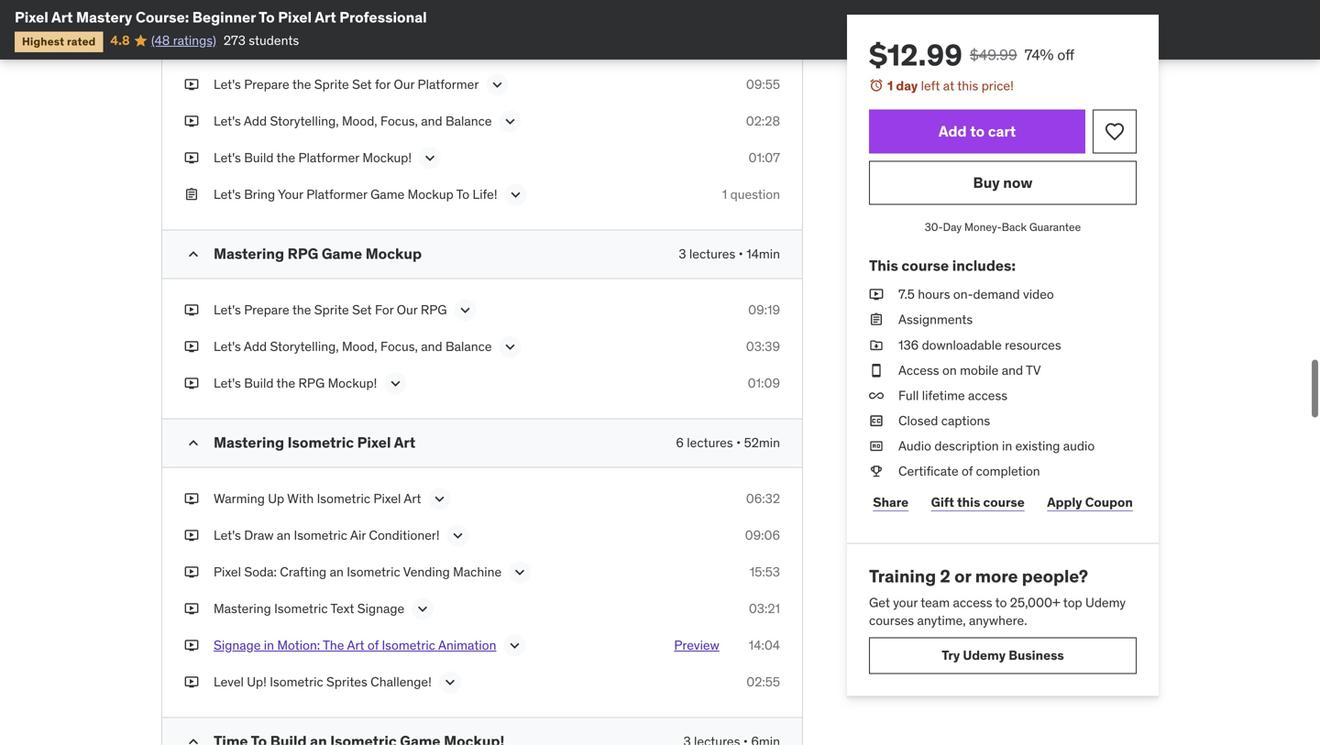 Task type: vqa. For each thing, say whether or not it's contained in the screenshot.
the top Focus,
yes



Task type: locate. For each thing, give the bounding box(es) containing it.
add down 1 day left at this price!
[[939, 122, 967, 141]]

full
[[899, 387, 919, 404]]

0 vertical spatial game
[[435, 15, 476, 34]]

existing
[[1016, 438, 1061, 455]]

• left '52min'
[[737, 431, 741, 447]]

xsmall image
[[184, 108, 199, 126], [184, 145, 199, 163], [184, 182, 199, 200], [869, 311, 884, 329], [184, 334, 199, 352], [869, 438, 884, 456], [869, 463, 884, 481], [184, 523, 199, 541]]

closed captions
[[899, 413, 991, 429]]

0 vertical spatial set
[[352, 72, 372, 89]]

left
[[921, 77, 940, 94]]

0 vertical spatial mastering
[[214, 241, 284, 259]]

1 let's add storytelling, mood, focus, and balance from the top
[[214, 109, 492, 125]]

of right the
[[368, 634, 379, 650]]

0 vertical spatial mood,
[[342, 109, 378, 125]]

2 set from the top
[[352, 298, 372, 314]]

let's prepare the sprite set for our rpg
[[214, 298, 447, 314]]

1 vertical spatial mood,
[[342, 335, 378, 351]]

0 vertical spatial let's add storytelling, mood, focus, and balance
[[214, 109, 492, 125]]

2 horizontal spatial game
[[435, 15, 476, 34]]

lectures right 3
[[690, 242, 736, 258]]

1 horizontal spatial to
[[996, 595, 1007, 611]]

1 vertical spatial to
[[456, 182, 470, 199]]

storytelling, up let's build the platformer mockup!
[[270, 109, 339, 125]]

let's for 01:09
[[214, 371, 241, 388]]

1 this from the top
[[958, 77, 979, 94]]

mastering down soda:
[[214, 597, 271, 613]]

3 mastering from the top
[[214, 597, 271, 613]]

level inside dropdown button
[[214, 15, 250, 34]]

1 vertical spatial to
[[996, 595, 1007, 611]]

course up the hours
[[902, 256, 949, 275]]

sprite for for
[[314, 72, 349, 89]]

7.5
[[899, 286, 915, 303]]

set for for
[[352, 72, 372, 89]]

focus, down the for
[[381, 109, 418, 125]]

1 vertical spatial of
[[368, 634, 379, 650]]

up! for isometric
[[247, 670, 267, 687]]

group
[[162, 0, 802, 0]]

14min
[[747, 242, 780, 258]]

focus,
[[381, 109, 418, 125], [381, 335, 418, 351]]

0 horizontal spatial an
[[277, 523, 291, 540]]

25,000+
[[1010, 595, 1061, 611]]

lectures for mockup
[[690, 242, 736, 258]]

the down 'students'
[[292, 72, 311, 89]]

0 vertical spatial this
[[958, 77, 979, 94]]

mockup! for let's build the platformer mockup!
[[363, 146, 412, 162]]

on-
[[954, 286, 974, 303]]

balance for rpg
[[446, 335, 492, 351]]

1 horizontal spatial course
[[984, 494, 1025, 511]]

show lecture description image for mastering isometric text signage
[[414, 596, 432, 615]]

udemy right try
[[963, 647, 1006, 664]]

mobile
[[960, 362, 999, 379]]

1 vertical spatial udemy
[[963, 647, 1006, 664]]

udemy
[[1086, 595, 1126, 611], [963, 647, 1006, 664]]

an right crafting
[[330, 560, 344, 577]]

1 vertical spatial in
[[264, 634, 274, 650]]

pixel
[[15, 8, 48, 27], [278, 8, 312, 27], [357, 429, 391, 448], [374, 487, 401, 503], [214, 560, 241, 577]]

show lecture description image for let's draw an isometric air conditioner!
[[449, 523, 467, 541]]

0 vertical spatial up!
[[253, 15, 277, 34]]

1 vertical spatial build
[[244, 146, 274, 162]]

our right the for
[[394, 72, 415, 89]]

build for for
[[244, 146, 274, 162]]

2 vertical spatial mockup
[[366, 241, 422, 259]]

1 balance from the top
[[446, 109, 492, 125]]

let's add storytelling, mood, focus, and balance for platformer
[[214, 109, 492, 125]]

1 vertical spatial 1
[[722, 182, 728, 199]]

1 vertical spatial access
[[953, 595, 993, 611]]

of
[[962, 463, 973, 480], [368, 634, 379, 650]]

pixel soda: crafting an isometric vending machine
[[214, 560, 502, 577]]

in up completion
[[1002, 438, 1013, 455]]

audio
[[1064, 438, 1095, 455]]

small image for let's
[[184, 16, 203, 34]]

access down mobile
[[969, 387, 1008, 404]]

mastering isometric pixel art
[[214, 429, 416, 448]]

storytelling, up let's build the rpg mockup!
[[270, 335, 339, 351]]

to left life!
[[456, 182, 470, 199]]

game up let's prepare the sprite set for our rpg
[[322, 241, 362, 259]]

2 let's add storytelling, mood, focus, and balance from the top
[[214, 335, 492, 351]]

0 vertical spatial small image
[[184, 16, 203, 34]]

2 sprite from the top
[[314, 298, 349, 314]]

$12.99
[[869, 37, 963, 73]]

focus, down for
[[381, 335, 418, 351]]

udemy right top
[[1086, 595, 1126, 611]]

balance for platformer
[[446, 109, 492, 125]]

and for platformer
[[421, 109, 443, 125]]

0 vertical spatial mockup!
[[363, 146, 412, 162]]

game down let's build the platformer mockup!
[[371, 182, 405, 199]]

build up bring
[[244, 146, 274, 162]]

level
[[214, 15, 250, 34], [214, 670, 244, 687]]

1 vertical spatial mastering
[[214, 429, 284, 448]]

• left 14min
[[739, 242, 744, 258]]

2 vertical spatial build
[[244, 371, 274, 388]]

the
[[292, 72, 311, 89], [277, 146, 295, 162], [292, 298, 311, 314], [277, 371, 295, 388]]

2 mood, from the top
[[342, 335, 378, 351]]

1 vertical spatial small image
[[184, 430, 203, 449]]

0 horizontal spatial of
[[368, 634, 379, 650]]

1 sprite from the top
[[314, 72, 349, 89]]

let's add storytelling, mood, focus, and balance down let's prepare the sprite set for our rpg
[[214, 335, 492, 351]]

show lecture description image
[[501, 108, 520, 127], [421, 145, 439, 163], [456, 297, 475, 316], [386, 371, 405, 389], [449, 523, 467, 541], [511, 560, 529, 578], [414, 596, 432, 615]]

let's add storytelling, mood, focus, and balance
[[214, 109, 492, 125], [214, 335, 492, 351]]

this right gift
[[957, 494, 981, 511]]

1 vertical spatial our
[[397, 298, 418, 314]]

to inside button
[[971, 122, 985, 141]]

rpg right for
[[421, 298, 447, 314]]

1 vertical spatial mockup!
[[328, 371, 377, 388]]

273
[[224, 32, 246, 49]]

0 vertical spatial storytelling,
[[270, 109, 339, 125]]

1 mastering from the top
[[214, 241, 284, 259]]

mood, down let's prepare the sprite set for our platformer on the top of the page
[[342, 109, 378, 125]]

show lecture description image for pixel soda: crafting an isometric vending machine
[[511, 560, 529, 578]]

mood, down for
[[342, 335, 378, 351]]

now
[[1004, 173, 1033, 192]]

1 vertical spatial prepare
[[244, 298, 290, 314]]

0 vertical spatial to
[[971, 122, 985, 141]]

the down mastering rpg game mockup
[[292, 298, 311, 314]]

mockup! up the mastering isometric pixel art
[[328, 371, 377, 388]]

$49.99
[[970, 45, 1018, 64]]

1 horizontal spatial to
[[456, 182, 470, 199]]

2 vertical spatial small image
[[184, 729, 203, 746]]

1 vertical spatial balance
[[446, 335, 492, 351]]

in left motion:
[[264, 634, 274, 650]]

1
[[888, 77, 894, 94], [722, 182, 728, 199]]

show lecture description image for let's add storytelling, mood, focus, and balance
[[501, 334, 520, 352]]

1 right alarm icon
[[888, 77, 894, 94]]

access inside training 2 or more people? get your team access to 25,000+ top udemy courses anytime, anywhere.
[[953, 595, 993, 611]]

signage right text
[[357, 597, 405, 613]]

1 focus, from the top
[[381, 109, 418, 125]]

show lecture description image for let's prepare the sprite set for our rpg
[[456, 297, 475, 316]]

2 mastering from the top
[[214, 429, 284, 448]]

our right for
[[397, 298, 418, 314]]

pixel up conditioner!
[[374, 487, 401, 503]]

build
[[317, 15, 353, 34], [244, 146, 274, 162], [244, 371, 274, 388]]

(48
[[151, 32, 170, 49]]

1 small image from the top
[[184, 16, 203, 34]]

0 vertical spatial build
[[317, 15, 353, 34]]

soda:
[[244, 560, 277, 577]]

build up let's prepare the sprite set for our platformer on the top of the page
[[317, 15, 353, 34]]

1 vertical spatial game
[[371, 182, 405, 199]]

1 vertical spatial let's add storytelling, mood, focus, and balance
[[214, 335, 492, 351]]

0 vertical spatial our
[[394, 72, 415, 89]]

1 vertical spatial sprite
[[314, 298, 349, 314]]

up! inside level up! let's build platformer game mockup dropdown button
[[253, 15, 277, 34]]

coupon
[[1086, 494, 1133, 511]]

closed
[[899, 413, 939, 429]]

our for for
[[397, 298, 418, 314]]

1 mood, from the top
[[342, 109, 378, 125]]

build for for
[[244, 371, 274, 388]]

prepare down 273 students
[[244, 72, 290, 89]]

1 horizontal spatial game
[[371, 182, 405, 199]]

to up anywhere.
[[996, 595, 1007, 611]]

0 vertical spatial sprite
[[314, 72, 349, 89]]

isometric down motion:
[[270, 670, 323, 687]]

1 left question
[[722, 182, 728, 199]]

up! down mastering isometric text signage
[[247, 670, 267, 687]]

01:07
[[749, 146, 780, 162]]

prepare for let's prepare the sprite set for our rpg
[[244, 298, 290, 314]]

0 vertical spatial •
[[739, 242, 744, 258]]

course down completion
[[984, 494, 1025, 511]]

build up the mastering isometric pixel art
[[244, 371, 274, 388]]

to left "cart"
[[971, 122, 985, 141]]

certificate of completion
[[899, 463, 1041, 480]]

add up let's build the rpg mockup!
[[244, 335, 267, 351]]

4.8
[[110, 32, 130, 49]]

136 downloadable resources
[[899, 337, 1062, 353]]

resources
[[1005, 337, 1062, 353]]

74%
[[1025, 45, 1054, 64]]

share button
[[869, 485, 913, 521]]

2 storytelling, from the top
[[270, 335, 339, 351]]

2 focus, from the top
[[381, 335, 418, 351]]

level up! let's build platformer game mockup button
[[214, 15, 780, 34]]

mockup inside dropdown button
[[479, 15, 535, 34]]

rpg up the mastering isometric pixel art
[[299, 371, 325, 388]]

the for let's build the rpg mockup!
[[277, 371, 295, 388]]

pixel up warming up with isometric pixel art at the left bottom of the page
[[357, 429, 391, 448]]

1 horizontal spatial 1
[[888, 77, 894, 94]]

isometric down crafting
[[274, 597, 328, 613]]

1 set from the top
[[352, 72, 372, 89]]

of inside button
[[368, 634, 379, 650]]

let's add storytelling, mood, focus, and balance down let's prepare the sprite set for our platformer on the top of the page
[[214, 109, 492, 125]]

0 vertical spatial focus,
[[381, 109, 418, 125]]

1 vertical spatial signage
[[214, 634, 261, 650]]

lectures for art
[[687, 431, 733, 447]]

isometric down air
[[347, 560, 400, 577]]

1 vertical spatial and
[[421, 335, 443, 351]]

(48 ratings)
[[151, 32, 216, 49]]

level for level up! isometric sprites challenge!
[[214, 670, 244, 687]]

1 vertical spatial up!
[[247, 670, 267, 687]]

audio
[[899, 438, 932, 455]]

0 horizontal spatial in
[[264, 634, 274, 650]]

2 small image from the top
[[184, 430, 203, 449]]

or
[[955, 565, 972, 587]]

an
[[277, 523, 291, 540], [330, 560, 344, 577]]

mockup! up the 'let's bring your platformer game mockup to life!'
[[363, 146, 412, 162]]

• for mastering isometric pixel art
[[737, 431, 741, 447]]

show lecture description image for let's build the rpg mockup!
[[386, 371, 405, 389]]

up!
[[253, 15, 277, 34], [247, 670, 267, 687]]

the up your
[[277, 146, 295, 162]]

1 vertical spatial focus,
[[381, 335, 418, 351]]

of down description
[[962, 463, 973, 480]]

3 lectures • 14min
[[679, 242, 780, 258]]

0 vertical spatial rpg
[[288, 241, 319, 259]]

buy
[[974, 173, 1000, 192]]

access
[[969, 387, 1008, 404], [953, 595, 993, 611]]

tv
[[1026, 362, 1041, 379]]

let's for 01:07
[[214, 146, 241, 162]]

2 level from the top
[[214, 670, 244, 687]]

platformer up the for
[[357, 15, 432, 34]]

3 small image from the top
[[184, 729, 203, 746]]

0 vertical spatial of
[[962, 463, 973, 480]]

0 vertical spatial to
[[259, 8, 275, 27]]

price!
[[982, 77, 1014, 94]]

mastering up warming
[[214, 429, 284, 448]]

signage left motion:
[[214, 634, 261, 650]]

0 vertical spatial udemy
[[1086, 595, 1126, 611]]

storytelling, for rpg
[[270, 335, 339, 351]]

sprite left the for
[[314, 72, 349, 89]]

mockup
[[479, 15, 535, 34], [408, 182, 454, 199], [366, 241, 422, 259]]

machine
[[453, 560, 502, 577]]

1 vertical spatial set
[[352, 298, 372, 314]]

1 vertical spatial an
[[330, 560, 344, 577]]

1 vertical spatial rpg
[[421, 298, 447, 314]]

1 horizontal spatial of
[[962, 463, 973, 480]]

add for let's prepare the sprite set for our rpg
[[244, 335, 267, 351]]

show lecture description image
[[488, 72, 507, 90], [507, 182, 525, 200], [501, 334, 520, 352], [431, 486, 449, 505], [506, 633, 524, 651], [441, 670, 459, 688]]

1 level from the top
[[214, 15, 250, 34]]

to up 273 students
[[259, 8, 275, 27]]

0 vertical spatial balance
[[446, 109, 492, 125]]

udemy inside training 2 or more people? get your team access to 25,000+ top udemy courses anytime, anywhere.
[[1086, 595, 1126, 611]]

0 vertical spatial an
[[277, 523, 291, 540]]

mockup!
[[363, 146, 412, 162], [328, 371, 377, 388]]

0 horizontal spatial to
[[971, 122, 985, 141]]

try
[[942, 647, 960, 664]]

add inside the add to cart button
[[939, 122, 967, 141]]

level up! let's build platformer game mockup
[[214, 15, 535, 34]]

isometric
[[288, 429, 354, 448], [317, 487, 371, 503], [294, 523, 348, 540], [347, 560, 400, 577], [274, 597, 328, 613], [382, 634, 436, 650], [270, 670, 323, 687]]

crafting
[[280, 560, 327, 577]]

2 prepare from the top
[[244, 298, 290, 314]]

rated
[[67, 34, 96, 49]]

build inside dropdown button
[[317, 15, 353, 34]]

1 vertical spatial level
[[214, 670, 244, 687]]

0 horizontal spatial signage
[[214, 634, 261, 650]]

1 vertical spatial storytelling,
[[270, 335, 339, 351]]

0 horizontal spatial udemy
[[963, 647, 1006, 664]]

isometric up challenge!
[[382, 634, 436, 650]]

this right the at
[[958, 77, 979, 94]]

0 vertical spatial 1
[[888, 77, 894, 94]]

gift this course
[[931, 494, 1025, 511]]

captions
[[942, 413, 991, 429]]

platformer
[[357, 15, 432, 34], [418, 72, 479, 89], [299, 146, 360, 162], [307, 182, 367, 199]]

1 vertical spatial this
[[957, 494, 981, 511]]

an right draw
[[277, 523, 291, 540]]

show lecture description image for let's build the platformer mockup!
[[421, 145, 439, 163]]

focus, for for
[[381, 335, 418, 351]]

2 vertical spatial game
[[322, 241, 362, 259]]

course
[[902, 256, 949, 275], [984, 494, 1025, 511]]

prepare down mastering rpg game mockup
[[244, 298, 290, 314]]

art inside button
[[347, 634, 365, 650]]

money-
[[965, 220, 1002, 234]]

30-day money-back guarantee
[[925, 220, 1081, 234]]

0 vertical spatial prepare
[[244, 72, 290, 89]]

at
[[944, 77, 955, 94]]

up! right 273
[[253, 15, 277, 34]]

signage inside button
[[214, 634, 261, 650]]

motion:
[[277, 634, 320, 650]]

apply coupon
[[1048, 494, 1133, 511]]

1 horizontal spatial signage
[[357, 597, 405, 613]]

sprite left for
[[314, 298, 349, 314]]

3
[[679, 242, 686, 258]]

1 storytelling, from the top
[[270, 109, 339, 125]]

136
[[899, 337, 919, 353]]

1 vertical spatial lectures
[[687, 431, 733, 447]]

0 vertical spatial level
[[214, 15, 250, 34]]

2 vertical spatial rpg
[[299, 371, 325, 388]]

small image
[[184, 16, 203, 34], [184, 430, 203, 449], [184, 729, 203, 746]]

2 vertical spatial mastering
[[214, 597, 271, 613]]

the up the mastering isometric pixel art
[[277, 371, 295, 388]]

1 vertical spatial mockup
[[408, 182, 454, 199]]

xsmall image
[[184, 72, 199, 90], [869, 286, 884, 304], [184, 297, 199, 315], [869, 336, 884, 354], [869, 362, 884, 380], [184, 371, 199, 389], [869, 387, 884, 405], [869, 412, 884, 430], [184, 486, 199, 504], [184, 560, 199, 578], [184, 596, 199, 614], [184, 633, 199, 651], [184, 670, 199, 688]]

set left the for
[[352, 72, 372, 89]]

game right professional
[[435, 15, 476, 34]]

0 vertical spatial in
[[1002, 438, 1013, 455]]

2 balance from the top
[[446, 335, 492, 351]]

lectures
[[690, 242, 736, 258], [687, 431, 733, 447]]

lectures right 6
[[687, 431, 733, 447]]

1 horizontal spatial udemy
[[1086, 595, 1126, 611]]

1 vertical spatial •
[[737, 431, 741, 447]]

access down or
[[953, 595, 993, 611]]

set left for
[[352, 298, 372, 314]]

our
[[394, 72, 415, 89], [397, 298, 418, 314]]

try udemy business
[[942, 647, 1065, 664]]

mastering right small image
[[214, 241, 284, 259]]

0 horizontal spatial 1
[[722, 182, 728, 199]]

focus, for for
[[381, 109, 418, 125]]

alarm image
[[869, 78, 884, 93]]

rpg down your
[[288, 241, 319, 259]]

1 prepare from the top
[[244, 72, 290, 89]]

mastering
[[214, 241, 284, 259], [214, 429, 284, 448], [214, 597, 271, 613]]

0 vertical spatial mockup
[[479, 15, 535, 34]]

buy now
[[974, 173, 1033, 192]]

add up let's build the platformer mockup!
[[244, 109, 267, 125]]

game
[[435, 15, 476, 34], [371, 182, 405, 199], [322, 241, 362, 259]]

0 horizontal spatial course
[[902, 256, 949, 275]]

0 vertical spatial and
[[421, 109, 443, 125]]

isometric up warming up with isometric pixel art at the left bottom of the page
[[288, 429, 354, 448]]

0 vertical spatial lectures
[[690, 242, 736, 258]]



Task type: describe. For each thing, give the bounding box(es) containing it.
completion
[[976, 463, 1041, 480]]

add to cart button
[[869, 110, 1086, 154]]

ratings)
[[173, 32, 216, 49]]

let's inside dropdown button
[[280, 15, 314, 34]]

warming up with isometric pixel art
[[214, 487, 421, 503]]

let's for 09:06
[[214, 523, 241, 540]]

the for let's prepare the sprite set for our platformer
[[292, 72, 311, 89]]

guarantee
[[1030, 220, 1081, 234]]

draw
[[244, 523, 274, 540]]

your
[[893, 595, 918, 611]]

in inside button
[[264, 634, 274, 650]]

0 vertical spatial course
[[902, 256, 949, 275]]

gift this course link
[[928, 485, 1029, 521]]

let's for 02:28
[[214, 109, 241, 125]]

let's build the platformer mockup!
[[214, 146, 412, 162]]

includes:
[[953, 256, 1016, 275]]

0 horizontal spatial to
[[259, 8, 275, 27]]

6
[[676, 431, 684, 447]]

to inside training 2 or more people? get your team access to 25,000+ top udemy courses anytime, anywhere.
[[996, 595, 1007, 611]]

team
[[921, 595, 950, 611]]

the for let's build the platformer mockup!
[[277, 146, 295, 162]]

show lecture description image for let's prepare the sprite set for our platformer
[[488, 72, 507, 90]]

pixel art mastery course: beginner to pixel art professional
[[15, 8, 427, 27]]

prepare for let's prepare the sprite set for our platformer
[[244, 72, 290, 89]]

on
[[943, 362, 957, 379]]

show lecture description image for warming up with isometric pixel art
[[431, 486, 449, 505]]

let's draw an isometric air conditioner!
[[214, 523, 440, 540]]

demand
[[974, 286, 1020, 303]]

mastering for mastering rpg game mockup
[[214, 241, 284, 259]]

signage in motion: the art of isometric animation button
[[214, 633, 497, 655]]

level up! isometric sprites challenge!
[[214, 670, 432, 687]]

up! for let's
[[253, 15, 277, 34]]

let's for 1 question
[[214, 182, 241, 199]]

03:39
[[746, 335, 780, 351]]

1 for 1 question
[[722, 182, 728, 199]]

wishlist image
[[1104, 121, 1126, 143]]

mood, for for
[[342, 335, 378, 351]]

1 for 1 day left at this price!
[[888, 77, 894, 94]]

set for for
[[352, 298, 372, 314]]

highest
[[22, 34, 64, 49]]

text
[[331, 597, 354, 613]]

buy now button
[[869, 161, 1137, 205]]

access
[[899, 362, 940, 379]]

apply coupon button
[[1044, 485, 1137, 521]]

day
[[943, 220, 962, 234]]

beginner
[[192, 8, 256, 27]]

for
[[375, 72, 391, 89]]

small image
[[184, 241, 203, 260]]

show lecture description image for level up! isometric sprites challenge!
[[441, 670, 459, 688]]

pixel up 'students'
[[278, 8, 312, 27]]

02:55
[[747, 670, 780, 687]]

show lecture description image for let's add storytelling, mood, focus, and balance
[[501, 108, 520, 127]]

back
[[1002, 220, 1027, 234]]

2 vertical spatial and
[[1002, 362, 1024, 379]]

02:28
[[746, 109, 780, 125]]

mockup! for let's build the rpg mockup!
[[328, 371, 377, 388]]

06:32
[[746, 487, 780, 503]]

add to cart
[[939, 122, 1016, 141]]

mastering for mastering isometric text signage
[[214, 597, 271, 613]]

platformer down let's build the platformer mockup!
[[307, 182, 367, 199]]

top
[[1064, 595, 1083, 611]]

platformer right the for
[[418, 72, 479, 89]]

1 horizontal spatial in
[[1002, 438, 1013, 455]]

this
[[869, 256, 899, 275]]

gift
[[931, 494, 955, 511]]

0 vertical spatial access
[[969, 387, 1008, 404]]

animation
[[438, 634, 497, 650]]

people?
[[1022, 565, 1089, 587]]

platformer inside dropdown button
[[357, 15, 432, 34]]

09:19
[[748, 298, 780, 314]]

14:04
[[749, 634, 780, 650]]

add for let's prepare the sprite set for our platformer
[[244, 109, 267, 125]]

your
[[278, 182, 303, 199]]

off
[[1058, 45, 1075, 64]]

signage in motion: the art of isometric animation
[[214, 634, 497, 650]]

anytime,
[[918, 613, 966, 629]]

students
[[249, 32, 299, 49]]

storytelling, for platformer
[[270, 109, 339, 125]]

courses
[[869, 613, 914, 629]]

273 students
[[224, 32, 299, 49]]

downloadable
[[922, 337, 1002, 353]]

game inside dropdown button
[[435, 15, 476, 34]]

6 lectures • 52min
[[676, 431, 780, 447]]

pixel up highest
[[15, 8, 48, 27]]

0 vertical spatial signage
[[357, 597, 405, 613]]

show lecture description image for let's bring your platformer game mockup to life!
[[507, 182, 525, 200]]

1 vertical spatial course
[[984, 494, 1025, 511]]

small image for warming
[[184, 430, 203, 449]]

let's build the rpg mockup!
[[214, 371, 377, 388]]

30-
[[925, 220, 943, 234]]

udemy inside 'link'
[[963, 647, 1006, 664]]

the
[[323, 634, 344, 650]]

question
[[731, 182, 780, 199]]

let's bring your platformer game mockup to life!
[[214, 182, 498, 199]]

pixel left soda:
[[214, 560, 241, 577]]

air
[[350, 523, 366, 540]]

sprite for for
[[314, 298, 349, 314]]

life!
[[473, 182, 498, 199]]

mastering for mastering isometric pixel art
[[214, 429, 284, 448]]

isometric up air
[[317, 487, 371, 503]]

sprites
[[327, 670, 368, 687]]

cart
[[988, 122, 1016, 141]]

let's for 09:19
[[214, 298, 241, 314]]

0 horizontal spatial game
[[322, 241, 362, 259]]

certificate
[[899, 463, 959, 480]]

apply
[[1048, 494, 1083, 511]]

isometric down warming up with isometric pixel art at the left bottom of the page
[[294, 523, 348, 540]]

7.5 hours on-demand video
[[899, 286, 1054, 303]]

52min
[[744, 431, 780, 447]]

bring
[[244, 182, 275, 199]]

1 horizontal spatial an
[[330, 560, 344, 577]]

level for level up! let's build platformer game mockup
[[214, 15, 250, 34]]

platformer up the 'let's bring your platformer game mockup to life!'
[[299, 146, 360, 162]]

let's add storytelling, mood, focus, and balance for rpg
[[214, 335, 492, 351]]

isometric inside button
[[382, 634, 436, 650]]

our for for
[[394, 72, 415, 89]]

course:
[[136, 8, 189, 27]]

• for mastering rpg game mockup
[[739, 242, 744, 258]]

15:53
[[750, 560, 780, 577]]

mood, for for
[[342, 109, 378, 125]]

training
[[869, 565, 937, 587]]

full lifetime access
[[899, 387, 1008, 404]]

assignments
[[899, 312, 973, 328]]

highest rated
[[22, 34, 96, 49]]

with
[[287, 487, 314, 503]]

09:55
[[746, 72, 780, 89]]

1 day left at this price!
[[888, 77, 1014, 94]]

and for rpg
[[421, 335, 443, 351]]

more
[[976, 565, 1018, 587]]

2 this from the top
[[957, 494, 981, 511]]

share
[[873, 494, 909, 511]]

hours
[[918, 286, 951, 303]]

$12.99 $49.99 74% off
[[869, 37, 1075, 73]]

mastering isometric text signage
[[214, 597, 405, 613]]

the for let's prepare the sprite set for our rpg
[[292, 298, 311, 314]]

try udemy business link
[[869, 638, 1137, 674]]



